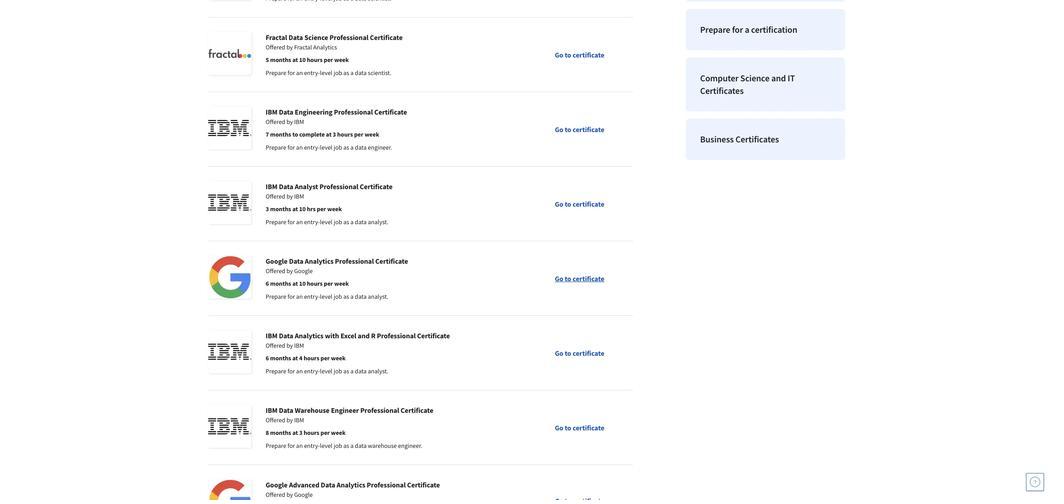 Task type: vqa. For each thing, say whether or not it's contained in the screenshot.
Find Your New Career
no



Task type: describe. For each thing, give the bounding box(es) containing it.
6 inside google data analytics professional certificate offered by google 6 months at 10 hours per week
[[266, 280, 269, 288]]

offered inside google advanced data analytics professional certificate offered by google
[[266, 491, 285, 499]]

per inside the "ibm data analytics with excel and r professional certificate offered by ibm 6 months at 4 hours per week"
[[320, 354, 330, 363]]

by inside the "ibm data analytics with excel and r professional certificate offered by ibm 6 months at 4 hours per week"
[[286, 342, 293, 350]]

for for fractal data science  professional certificate
[[288, 69, 295, 77]]

prepare for an entry-level job as a data engineer.
[[266, 143, 392, 152]]

certificate for fractal data science  professional certificate
[[573, 50, 604, 59]]

7
[[266, 130, 269, 139]]

data for ibm data analytics with excel and r professional certificate
[[279, 332, 293, 341]]

4
[[299, 354, 302, 363]]

3 inside ibm data warehouse engineer professional certificate offered by ibm 8 months at 3 hours per week
[[299, 429, 302, 437]]

week inside google data analytics professional certificate offered by google 6 months at 10 hours per week
[[334, 280, 349, 288]]

offered inside ibm data analyst professional certificate offered by ibm 3 months at 10 hrs per week
[[266, 193, 285, 201]]

an for fractal data science  professional certificate
[[296, 69, 303, 77]]

level for 7
[[320, 143, 332, 152]]

1 vertical spatial certificates
[[735, 134, 779, 145]]

go for ibm data warehouse engineer professional certificate
[[555, 423, 563, 432]]

prepare for ibm data warehouse engineer professional certificate
[[266, 442, 286, 450]]

months inside ibm data warehouse engineer professional certificate offered by ibm 8 months at 3 hours per week
[[270, 429, 291, 437]]

data for ibm data analytics with excel and r professional certificate
[[355, 367, 367, 376]]

a for ibm data analyst professional certificate
[[350, 218, 354, 226]]

at inside fractal data science  professional certificate offered by fractal analytics 5 months at 10 hours per week
[[292, 56, 298, 64]]

analyst. for ibm data analyst professional certificate
[[368, 218, 388, 226]]

go to certificate for ibm data analyst professional certificate
[[555, 199, 604, 208]]

at inside "ibm data engineering professional certificate offered by ibm 7 months to complete at 3 hours per week"
[[326, 130, 331, 139]]

level for 6
[[320, 293, 332, 301]]

computer science and it certificates
[[700, 72, 795, 96]]

data for google data analytics professional certificate
[[289, 257, 303, 266]]

10 for analytics
[[299, 280, 306, 288]]

level for 3
[[320, 218, 332, 226]]

job for ibm
[[334, 442, 342, 450]]

excel
[[340, 332, 356, 341]]

as for 7
[[343, 143, 349, 152]]

as for ibm
[[343, 442, 349, 450]]

hrs
[[307, 205, 316, 213]]

entry- for ibm data analytics with excel and r professional certificate
[[304, 367, 320, 376]]

to for ibm data engineering professional certificate
[[565, 125, 571, 134]]

week inside ibm data analyst professional certificate offered by ibm 3 months at 10 hrs per week
[[327, 205, 342, 213]]

prepare for an entry-level job as a data scientist.
[[266, 69, 391, 77]]

to for google data analytics professional certificate
[[565, 274, 571, 283]]

list containing prepare for a certification
[[682, 0, 849, 164]]

per inside ibm data analyst professional certificate offered by ibm 3 months at 10 hrs per week
[[317, 205, 326, 213]]

10 for analyst
[[299, 205, 306, 213]]

professional inside google data analytics professional certificate offered by google 6 months at 10 hours per week
[[335, 257, 374, 266]]

offered inside ibm data warehouse engineer professional certificate offered by ibm 8 months at 3 hours per week
[[266, 417, 285, 425]]

professional inside ibm data warehouse engineer professional certificate offered by ibm 8 months at 3 hours per week
[[360, 406, 399, 415]]

certification
[[751, 24, 797, 35]]

science inside fractal data science  professional certificate offered by fractal analytics 5 months at 10 hours per week
[[304, 33, 328, 42]]

6 inside the "ibm data analytics with excel and r professional certificate offered by ibm 6 months at 4 hours per week"
[[266, 354, 269, 363]]

for for ibm data analytics with excel and r professional certificate
[[288, 367, 295, 376]]

professional inside "ibm data engineering professional certificate offered by ibm 7 months to complete at 3 hours per week"
[[334, 108, 373, 117]]

3 inside ibm data analyst professional certificate offered by ibm 3 months at 10 hrs per week
[[266, 205, 269, 213]]

ibm image for ibm data warehouse engineer professional certificate
[[208, 405, 251, 448]]

level for ibm
[[320, 442, 332, 450]]

at inside ibm data analyst professional certificate offered by ibm 3 months at 10 hrs per week
[[292, 205, 298, 213]]

hours inside fractal data science  professional certificate offered by fractal analytics 5 months at 10 hours per week
[[307, 56, 323, 64]]

it
[[788, 72, 795, 84]]

hours inside google data analytics professional certificate offered by google 6 months at 10 hours per week
[[307, 280, 323, 288]]

ibm image for ibm data analytics with excel and r professional certificate
[[208, 331, 251, 374]]

months inside fractal data science  professional certificate offered by fractal analytics 5 months at 10 hours per week
[[270, 56, 291, 64]]

data for ibm data engineering professional certificate
[[355, 143, 367, 152]]

per inside "ibm data engineering professional certificate offered by ibm 7 months to complete at 3 hours per week"
[[354, 130, 363, 139]]

week inside the "ibm data analytics with excel and r professional certificate offered by ibm 6 months at 4 hours per week"
[[331, 354, 346, 363]]

data for ibm data analyst professional certificate
[[279, 182, 293, 191]]

analytics inside google data analytics professional certificate offered by google 6 months at 10 hours per week
[[305, 257, 334, 266]]

data inside google advanced data analytics professional certificate offered by google
[[321, 481, 335, 490]]

as for certificate
[[343, 367, 349, 376]]

certificate inside "ibm data engineering professional certificate offered by ibm 7 months to complete at 3 hours per week"
[[374, 108, 407, 117]]

for for ibm data engineering professional certificate
[[288, 143, 295, 152]]

professional inside the "ibm data analytics with excel and r professional certificate offered by ibm 6 months at 4 hours per week"
[[377, 332, 416, 341]]

to for ibm data warehouse engineer professional certificate
[[565, 423, 571, 432]]

entry- for google data analytics professional certificate
[[304, 293, 320, 301]]

job for 7
[[334, 143, 342, 152]]

to for ibm data analyst professional certificate
[[565, 199, 571, 208]]

certificate inside ibm data analyst professional certificate offered by ibm 3 months at 10 hrs per week
[[360, 182, 393, 191]]

analyst. for ibm data analytics with excel and r professional certificate
[[368, 367, 388, 376]]

a for fractal data science  professional certificate
[[350, 69, 354, 77]]

job for 3
[[334, 218, 342, 226]]

r
[[371, 332, 375, 341]]

hours inside "ibm data engineering professional certificate offered by ibm 7 months to complete at 3 hours per week"
[[337, 130, 353, 139]]

1 horizontal spatial engineer.
[[398, 442, 422, 450]]

0 vertical spatial fractal
[[266, 33, 287, 42]]

months inside google data analytics professional certificate offered by google 6 months at 10 hours per week
[[270, 280, 291, 288]]

a for google data analytics professional certificate
[[350, 293, 354, 301]]

entry- for fractal data science  professional certificate
[[304, 69, 320, 77]]

hours inside ibm data warehouse engineer professional certificate offered by ibm 8 months at 3 hours per week
[[304, 429, 319, 437]]

certificate for ibm data warehouse engineer professional certificate
[[573, 423, 604, 432]]

computer
[[700, 72, 739, 84]]

week inside ibm data warehouse engineer professional certificate offered by ibm 8 months at 3 hours per week
[[331, 429, 346, 437]]

help center image
[[1030, 477, 1040, 488]]

at inside google data analytics professional certificate offered by google 6 months at 10 hours per week
[[292, 280, 298, 288]]

certificate for ibm data analyst professional certificate
[[573, 199, 604, 208]]

data for ibm data warehouse engineer professional certificate
[[355, 442, 367, 450]]

ibm image for ibm data engineering professional certificate
[[208, 107, 251, 150]]

entry- for ibm data analyst professional certificate
[[304, 218, 320, 226]]

an for ibm data analytics with excel and r professional certificate
[[296, 367, 303, 376]]

prepare for ibm data analytics with excel and r professional certificate
[[266, 367, 286, 376]]

1 horizontal spatial fractal
[[294, 43, 312, 51]]

analytics inside the "ibm data analytics with excel and r professional certificate offered by ibm 6 months at 4 hours per week"
[[295, 332, 323, 341]]

scientist.
[[368, 69, 391, 77]]

prepare for ibm data engineering professional certificate
[[266, 143, 286, 152]]

for for ibm data warehouse engineer professional certificate
[[288, 442, 295, 450]]

advanced
[[289, 481, 319, 490]]

months inside "ibm data engineering professional certificate offered by ibm 7 months to complete at 3 hours per week"
[[270, 130, 291, 139]]

certificate for ibm data engineering professional certificate
[[573, 125, 604, 134]]

by inside google advanced data analytics professional certificate offered by google
[[286, 491, 293, 499]]

an for ibm data warehouse engineer professional certificate
[[296, 442, 303, 450]]

go to certificate for fractal data science  professional certificate
[[555, 50, 604, 59]]

10 inside fractal data science  professional certificate offered by fractal analytics 5 months at 10 hours per week
[[299, 56, 306, 64]]

offered inside fractal data science  professional certificate offered by fractal analytics 5 months at 10 hours per week
[[266, 43, 285, 51]]

warehouse
[[368, 442, 397, 450]]

google advanced data analytics professional certificate offered by google
[[266, 481, 440, 499]]



Task type: locate. For each thing, give the bounding box(es) containing it.
3 entry- from the top
[[304, 218, 320, 226]]

1 vertical spatial 10
[[299, 205, 306, 213]]

certificates right business
[[735, 134, 779, 145]]

3 as from the top
[[343, 218, 349, 226]]

ibm data engineering professional certificate offered by ibm 7 months to complete at 3 hours per week
[[266, 108, 407, 139]]

as for analytics
[[343, 69, 349, 77]]

5 job from the top
[[334, 367, 342, 376]]

0 vertical spatial engineer.
[[368, 143, 392, 152]]

4 entry- from the top
[[304, 293, 320, 301]]

go for ibm data analyst professional certificate
[[555, 199, 563, 208]]

1 go to certificate from the top
[[555, 50, 604, 59]]

a down google data analytics professional certificate offered by google 6 months at 10 hours per week
[[350, 293, 354, 301]]

a for ibm data analytics with excel and r professional certificate
[[350, 367, 354, 376]]

data inside ibm data analyst professional certificate offered by ibm 3 months at 10 hrs per week
[[279, 182, 293, 191]]

3 an from the top
[[296, 218, 303, 226]]

certificate inside google data analytics professional certificate offered by google 6 months at 10 hours per week
[[375, 257, 408, 266]]

to
[[565, 50, 571, 59], [565, 125, 571, 134], [292, 130, 298, 139], [565, 199, 571, 208], [565, 274, 571, 283], [565, 349, 571, 358], [565, 423, 571, 432]]

science
[[304, 33, 328, 42], [740, 72, 770, 84]]

go to certificate for ibm data analytics with excel and r professional certificate
[[555, 349, 604, 358]]

months inside ibm data analyst professional certificate offered by ibm 3 months at 10 hrs per week
[[270, 205, 291, 213]]

data for fractal data science  professional certificate
[[355, 69, 367, 77]]

prepare for an entry-level job as a data analyst.
[[266, 218, 388, 226], [266, 293, 388, 301], [266, 367, 388, 376]]

business
[[700, 134, 734, 145]]

offered inside google data analytics professional certificate offered by google 6 months at 10 hours per week
[[266, 267, 285, 275]]

hours inside the "ibm data analytics with excel and r professional certificate offered by ibm 6 months at 4 hours per week"
[[304, 354, 319, 363]]

1 by from the top
[[286, 43, 293, 51]]

by inside google data analytics professional certificate offered by google 6 months at 10 hours per week
[[286, 267, 293, 275]]

prepare for an entry-level job as a data analyst. for google
[[266, 293, 388, 301]]

job down ibm data analyst professional certificate offered by ibm 3 months at 10 hrs per week
[[334, 218, 342, 226]]

prepare for an entry-level job as a data analyst. for ibm
[[266, 218, 388, 226]]

prepare for a certification
[[700, 24, 797, 35]]

and inside computer science and it certificates
[[771, 72, 786, 84]]

hours
[[307, 56, 323, 64], [337, 130, 353, 139], [307, 280, 323, 288], [304, 354, 319, 363], [304, 429, 319, 437]]

a left scientist.
[[350, 69, 354, 77]]

2 level from the top
[[320, 143, 332, 152]]

3 left hrs on the left
[[266, 205, 269, 213]]

entry- down google data analytics professional certificate offered by google 6 months at 10 hours per week
[[304, 293, 320, 301]]

as for 6
[[343, 293, 349, 301]]

3 go from the top
[[555, 199, 563, 208]]

certificate inside fractal data science  professional certificate offered by fractal analytics 5 months at 10 hours per week
[[370, 33, 403, 42]]

3 job from the top
[[334, 218, 342, 226]]

ibm image
[[208, 107, 251, 150], [208, 181, 251, 224], [208, 331, 251, 374], [208, 405, 251, 448]]

2 10 from the top
[[299, 205, 306, 213]]

entry- for ibm data warehouse engineer professional certificate
[[304, 442, 320, 450]]

as down ibm data warehouse engineer professional certificate offered by ibm 8 months at 3 hours per week at left bottom
[[343, 442, 349, 450]]

engineering
[[295, 108, 333, 117]]

an up engineering
[[296, 69, 303, 77]]

prepare for fractal data science  professional certificate
[[266, 69, 286, 77]]

months inside the "ibm data analytics with excel and r professional certificate offered by ibm 6 months at 4 hours per week"
[[270, 354, 291, 363]]

fractal up prepare for an entry-level job as a data scientist.
[[294, 43, 312, 51]]

level down ibm data analyst professional certificate offered by ibm 3 months at 10 hrs per week
[[320, 218, 332, 226]]

fractal analytics image
[[208, 32, 251, 75]]

8
[[266, 429, 269, 437]]

google data analytics professional certificate offered by google 6 months at 10 hours per week
[[266, 257, 408, 288]]

as for 3
[[343, 218, 349, 226]]

6 offered from the top
[[266, 417, 285, 425]]

3 prepare for an entry-level job as a data analyst. from the top
[[266, 367, 388, 376]]

4 as from the top
[[343, 293, 349, 301]]

3 down warehouse
[[299, 429, 302, 437]]

1 go from the top
[[555, 50, 563, 59]]

data for google data analytics professional certificate
[[355, 293, 367, 301]]

engineer
[[331, 406, 359, 415]]

2 go to certificate from the top
[[555, 125, 604, 134]]

certificate for ibm data analytics with excel and r professional certificate
[[573, 349, 604, 358]]

for
[[732, 24, 743, 35], [288, 69, 295, 77], [288, 143, 295, 152], [288, 218, 295, 226], [288, 293, 295, 301], [288, 367, 295, 376], [288, 442, 295, 450]]

ibm data warehouse engineer professional certificate offered by ibm 8 months at 3 hours per week
[[266, 406, 433, 437]]

analytics
[[313, 43, 337, 51], [305, 257, 334, 266], [295, 332, 323, 341], [337, 481, 365, 490]]

prepare for an entry-level job as a data analyst. down hrs on the left
[[266, 218, 388, 226]]

data left warehouse
[[355, 442, 367, 450]]

entry- down warehouse
[[304, 442, 320, 450]]

business certificates
[[700, 134, 779, 145]]

3 analyst. from the top
[[368, 367, 388, 376]]

0 horizontal spatial 3
[[266, 205, 269, 213]]

1 horizontal spatial science
[[740, 72, 770, 84]]

3 by from the top
[[286, 193, 293, 201]]

4 by from the top
[[286, 267, 293, 275]]

1 vertical spatial fractal
[[294, 43, 312, 51]]

prepare for an entry-level job as a data analyst. for professional
[[266, 367, 388, 376]]

data inside google data analytics professional certificate offered by google 6 months at 10 hours per week
[[289, 257, 303, 266]]

complete
[[299, 130, 325, 139]]

4 job from the top
[[334, 293, 342, 301]]

6 as from the top
[[343, 442, 349, 450]]

0 vertical spatial 10
[[299, 56, 306, 64]]

1 vertical spatial 6
[[266, 354, 269, 363]]

as down "ibm data engineering professional certificate offered by ibm 7 months to complete at 3 hours per week"
[[343, 143, 349, 152]]

6
[[266, 280, 269, 288], [266, 354, 269, 363]]

6 left 4
[[266, 354, 269, 363]]

level
[[320, 69, 332, 77], [320, 143, 332, 152], [320, 218, 332, 226], [320, 293, 332, 301], [320, 367, 332, 376], [320, 442, 332, 450]]

data for ibm data analyst professional certificate
[[355, 218, 367, 226]]

for for google data analytics professional certificate
[[288, 293, 295, 301]]

0 vertical spatial and
[[771, 72, 786, 84]]

3 10 from the top
[[299, 280, 306, 288]]

go for ibm data engineering professional certificate
[[555, 125, 563, 134]]

2 analyst. from the top
[[368, 293, 388, 301]]

2 by from the top
[[286, 118, 293, 126]]

engineer.
[[368, 143, 392, 152], [398, 442, 422, 450]]

fractal up 5 at the top of the page
[[266, 33, 287, 42]]

data down ibm data analyst professional certificate offered by ibm 3 months at 10 hrs per week
[[355, 218, 367, 226]]

0 vertical spatial 3
[[333, 130, 336, 139]]

entry- down fractal data science  professional certificate offered by fractal analytics 5 months at 10 hours per week
[[304, 69, 320, 77]]

0 horizontal spatial and
[[358, 332, 370, 341]]

and left "it"
[[771, 72, 786, 84]]

at inside the "ibm data analytics with excel and r professional certificate offered by ibm 6 months at 4 hours per week"
[[292, 354, 298, 363]]

1 data from the top
[[355, 69, 367, 77]]

1 vertical spatial science
[[740, 72, 770, 84]]

1 vertical spatial and
[[358, 332, 370, 341]]

science inside computer science and it certificates
[[740, 72, 770, 84]]

0 vertical spatial science
[[304, 33, 328, 42]]

a down ibm data analyst professional certificate offered by ibm 3 months at 10 hrs per week
[[350, 218, 354, 226]]

4 go from the top
[[555, 274, 563, 283]]

go for google data analytics professional certificate
[[555, 274, 563, 283]]

certificate
[[370, 33, 403, 42], [374, 108, 407, 117], [360, 182, 393, 191], [375, 257, 408, 266], [417, 332, 450, 341], [401, 406, 433, 415], [407, 481, 440, 490]]

2 job from the top
[[334, 143, 342, 152]]

as down ibm data analyst professional certificate offered by ibm 3 months at 10 hrs per week
[[343, 218, 349, 226]]

0 vertical spatial 6
[[266, 280, 269, 288]]

an down warehouse
[[296, 442, 303, 450]]

an down complete
[[296, 143, 303, 152]]

5 offered from the top
[[266, 342, 285, 350]]

6 job from the top
[[334, 442, 342, 450]]

prepare for google data analytics professional certificate
[[266, 293, 286, 301]]

go to certificate for ibm data warehouse engineer professional certificate
[[555, 423, 604, 432]]

1 horizontal spatial 3
[[299, 429, 302, 437]]

certificate inside ibm data warehouse engineer professional certificate offered by ibm 8 months at 3 hours per week
[[401, 406, 433, 415]]

1 analyst. from the top
[[368, 218, 388, 226]]

a
[[745, 24, 749, 35], [350, 69, 354, 77], [350, 143, 354, 152], [350, 218, 354, 226], [350, 293, 354, 301], [350, 367, 354, 376], [350, 442, 354, 450]]

a down ibm data warehouse engineer professional certificate offered by ibm 8 months at 3 hours per week at left bottom
[[350, 442, 354, 450]]

entry- down complete
[[304, 143, 320, 152]]

job down fractal data science  professional certificate offered by fractal analytics 5 months at 10 hours per week
[[334, 69, 342, 77]]

5 level from the top
[[320, 367, 332, 376]]

as
[[343, 69, 349, 77], [343, 143, 349, 152], [343, 218, 349, 226], [343, 293, 349, 301], [343, 367, 349, 376], [343, 442, 349, 450]]

2 vertical spatial 10
[[299, 280, 306, 288]]

ibm data analytics with excel and r professional certificate offered by ibm 6 months at 4 hours per week
[[266, 332, 450, 363]]

google
[[266, 257, 288, 266], [294, 267, 313, 275], [266, 481, 288, 490], [294, 491, 313, 499]]

go for ibm data analytics with excel and r professional certificate
[[555, 349, 563, 358]]

2 ibm image from the top
[[208, 181, 251, 224]]

5 go from the top
[[555, 349, 563, 358]]

1 ibm image from the top
[[208, 107, 251, 150]]

0 horizontal spatial fractal
[[266, 33, 287, 42]]

per
[[324, 56, 333, 64], [354, 130, 363, 139], [317, 205, 326, 213], [324, 280, 333, 288], [320, 354, 330, 363], [320, 429, 330, 437]]

an
[[296, 69, 303, 77], [296, 143, 303, 152], [296, 218, 303, 226], [296, 293, 303, 301], [296, 367, 303, 376], [296, 442, 303, 450]]

per inside google data analytics professional certificate offered by google 6 months at 10 hours per week
[[324, 280, 333, 288]]

data inside the "ibm data analytics with excel and r professional certificate offered by ibm 6 months at 4 hours per week"
[[279, 332, 293, 341]]

3 certificate from the top
[[573, 199, 604, 208]]

and
[[771, 72, 786, 84], [358, 332, 370, 341]]

per inside fractal data science  professional certificate offered by fractal analytics 5 months at 10 hours per week
[[324, 56, 333, 64]]

0 vertical spatial analyst.
[[368, 218, 388, 226]]

1 6 from the top
[[266, 280, 269, 288]]

by
[[286, 43, 293, 51], [286, 118, 293, 126], [286, 193, 293, 201], [286, 267, 293, 275], [286, 342, 293, 350], [286, 417, 293, 425], [286, 491, 293, 499]]

2 vertical spatial 3
[[299, 429, 302, 437]]

6 entry- from the top
[[304, 442, 320, 450]]

fractal data science  professional certificate offered by fractal analytics 5 months at 10 hours per week
[[266, 33, 403, 64]]

certificates inside computer science and it certificates
[[700, 85, 744, 96]]

0 vertical spatial certificates
[[700, 85, 744, 96]]

0 horizontal spatial engineer.
[[368, 143, 392, 152]]

entry- down hrs on the left
[[304, 218, 320, 226]]

prepare for an entry-level job as a data analyst. down google data analytics professional certificate offered by google 6 months at 10 hours per week
[[266, 293, 388, 301]]

0 horizontal spatial science
[[304, 33, 328, 42]]

professional inside ibm data analyst professional certificate offered by ibm 3 months at 10 hrs per week
[[319, 182, 358, 191]]

5 as from the top
[[343, 367, 349, 376]]

6 data from the top
[[355, 442, 367, 450]]

a inside prepare for a certification link
[[745, 24, 749, 35]]

10 inside google data analytics professional certificate offered by google 6 months at 10 hours per week
[[299, 280, 306, 288]]

5 months from the top
[[270, 354, 291, 363]]

a down the "ibm data analytics with excel and r professional certificate offered by ibm 6 months at 4 hours per week"
[[350, 367, 354, 376]]

4 level from the top
[[320, 293, 332, 301]]

to for fractal data science  professional certificate
[[565, 50, 571, 59]]

7 by from the top
[[286, 491, 293, 499]]

4 go to certificate from the top
[[555, 274, 604, 283]]

to for ibm data analytics with excel and r professional certificate
[[565, 349, 571, 358]]

1 an from the top
[[296, 69, 303, 77]]

job
[[334, 69, 342, 77], [334, 143, 342, 152], [334, 218, 342, 226], [334, 293, 342, 301], [334, 367, 342, 376], [334, 442, 342, 450]]

entry-
[[304, 69, 320, 77], [304, 143, 320, 152], [304, 218, 320, 226], [304, 293, 320, 301], [304, 367, 320, 376], [304, 442, 320, 450]]

level down with
[[320, 367, 332, 376]]

certificate for google data analytics professional certificate
[[573, 274, 604, 283]]

to inside "ibm data engineering professional certificate offered by ibm 7 months to complete at 3 hours per week"
[[292, 130, 298, 139]]

analyst.
[[368, 218, 388, 226], [368, 293, 388, 301], [368, 367, 388, 376]]

2 certificate from the top
[[573, 125, 604, 134]]

1 vertical spatial prepare for an entry-level job as a data analyst.
[[266, 293, 388, 301]]

job down "ibm data engineering professional certificate offered by ibm 7 months to complete at 3 hours per week"
[[334, 143, 342, 152]]

6 right google image
[[266, 280, 269, 288]]

1 vertical spatial analyst.
[[368, 293, 388, 301]]

10 inside ibm data analyst professional certificate offered by ibm 3 months at 10 hrs per week
[[299, 205, 306, 213]]

certificates down computer
[[700, 85, 744, 96]]

as down the "ibm data analytics with excel and r professional certificate offered by ibm 6 months at 4 hours per week"
[[343, 367, 349, 376]]

6 go to certificate from the top
[[555, 423, 604, 432]]

1 offered from the top
[[266, 43, 285, 51]]

job down google data analytics professional certificate offered by google 6 months at 10 hours per week
[[334, 293, 342, 301]]

ibm data analyst professional certificate offered by ibm 3 months at 10 hrs per week
[[266, 182, 393, 213]]

go to certificate for google data analytics professional certificate
[[555, 274, 604, 283]]

science right computer
[[740, 72, 770, 84]]

2 an from the top
[[296, 143, 303, 152]]

level down google data analytics professional certificate offered by google 6 months at 10 hours per week
[[320, 293, 332, 301]]

5 entry- from the top
[[304, 367, 320, 376]]

warehouse
[[295, 406, 330, 415]]

data down the "ibm data analytics with excel and r professional certificate offered by ibm 6 months at 4 hours per week"
[[355, 367, 367, 376]]

4 offered from the top
[[266, 267, 285, 275]]

per inside ibm data warehouse engineer professional certificate offered by ibm 8 months at 3 hours per week
[[320, 429, 330, 437]]

data down "ibm data engineering professional certificate offered by ibm 7 months to complete at 3 hours per week"
[[355, 143, 367, 152]]

3 data from the top
[[355, 218, 367, 226]]

professional
[[330, 33, 368, 42], [334, 108, 373, 117], [319, 182, 358, 191], [335, 257, 374, 266], [377, 332, 416, 341], [360, 406, 399, 415], [367, 481, 406, 490]]

5 an from the top
[[296, 367, 303, 376]]

as down fractal data science  professional certificate offered by fractal analytics 5 months at 10 hours per week
[[343, 69, 349, 77]]

job down the "ibm data analytics with excel and r professional certificate offered by ibm 6 months at 4 hours per week"
[[334, 367, 342, 376]]

science up prepare for an entry-level job as a data scientist.
[[304, 33, 328, 42]]

3 inside "ibm data engineering professional certificate offered by ibm 7 months to complete at 3 hours per week"
[[333, 130, 336, 139]]

certificate inside google advanced data analytics professional certificate offered by google
[[407, 481, 440, 490]]

2 as from the top
[[343, 143, 349, 152]]

4 ibm image from the top
[[208, 405, 251, 448]]

data left scientist.
[[355, 69, 367, 77]]

data
[[289, 33, 303, 42], [279, 108, 293, 117], [279, 182, 293, 191], [289, 257, 303, 266], [279, 332, 293, 341], [279, 406, 293, 415], [321, 481, 335, 490]]

2 go from the top
[[555, 125, 563, 134]]

3 ibm image from the top
[[208, 331, 251, 374]]

professional inside fractal data science  professional certificate offered by fractal analytics 5 months at 10 hours per week
[[330, 33, 368, 42]]

data inside "ibm data engineering professional certificate offered by ibm 7 months to complete at 3 hours per week"
[[279, 108, 293, 117]]

6 go from the top
[[555, 423, 563, 432]]

3
[[333, 130, 336, 139], [266, 205, 269, 213], [299, 429, 302, 437]]

5 certificate from the top
[[573, 349, 604, 358]]

1 as from the top
[[343, 69, 349, 77]]

by inside fractal data science  professional certificate offered by fractal analytics 5 months at 10 hours per week
[[286, 43, 293, 51]]

a for ibm data engineering professional certificate
[[350, 143, 354, 152]]

5 by from the top
[[286, 342, 293, 350]]

2 6 from the top
[[266, 354, 269, 363]]

and left r
[[358, 332, 370, 341]]

4 data from the top
[[355, 293, 367, 301]]

at inside ibm data warehouse engineer professional certificate offered by ibm 8 months at 3 hours per week
[[292, 429, 298, 437]]

ibm image for ibm data analyst professional certificate
[[208, 181, 251, 224]]

by inside ibm data warehouse engineer professional certificate offered by ibm 8 months at 3 hours per week
[[286, 417, 293, 425]]

business certificates link
[[686, 119, 845, 160]]

offered inside the "ibm data analytics with excel and r professional certificate offered by ibm 6 months at 4 hours per week"
[[266, 342, 285, 350]]

prepare for a certification link
[[686, 9, 845, 50]]

2 offered from the top
[[266, 118, 285, 126]]

6 by from the top
[[286, 417, 293, 425]]

an for google data analytics professional certificate
[[296, 293, 303, 301]]

by inside "ibm data engineering professional certificate offered by ibm 7 months to complete at 3 hours per week"
[[286, 118, 293, 126]]

data
[[355, 69, 367, 77], [355, 143, 367, 152], [355, 218, 367, 226], [355, 293, 367, 301], [355, 367, 367, 376], [355, 442, 367, 450]]

data inside fractal data science  professional certificate offered by fractal analytics 5 months at 10 hours per week
[[289, 33, 303, 42]]

go to certificate for ibm data engineering professional certificate
[[555, 125, 604, 134]]

1 months from the top
[[270, 56, 291, 64]]

with
[[325, 332, 339, 341]]

an down analyst
[[296, 218, 303, 226]]

ibm
[[266, 108, 277, 117], [294, 118, 304, 126], [266, 182, 277, 191], [294, 193, 304, 201], [266, 332, 277, 341], [294, 342, 304, 350], [266, 406, 277, 415], [294, 417, 304, 425]]

at
[[292, 56, 298, 64], [326, 130, 331, 139], [292, 205, 298, 213], [292, 280, 298, 288], [292, 354, 298, 363], [292, 429, 298, 437]]

prepare for an entry-level job as a data warehouse engineer.
[[266, 442, 422, 450]]

entry- up warehouse
[[304, 367, 320, 376]]

certificates
[[700, 85, 744, 96], [735, 134, 779, 145]]

6 months from the top
[[270, 429, 291, 437]]

4 an from the top
[[296, 293, 303, 301]]

google image
[[208, 256, 251, 299]]

data for ibm data engineering professional certificate
[[279, 108, 293, 117]]

1 vertical spatial engineer.
[[398, 442, 422, 450]]

fractal
[[266, 33, 287, 42], [294, 43, 312, 51]]

4 certificate from the top
[[573, 274, 604, 283]]

1 job from the top
[[334, 69, 342, 77]]

2 data from the top
[[355, 143, 367, 152]]

list
[[682, 0, 849, 164]]

5 go to certificate from the top
[[555, 349, 604, 358]]

job for analytics
[[334, 69, 342, 77]]

2 horizontal spatial 3
[[333, 130, 336, 139]]

job for certificate
[[334, 367, 342, 376]]

offered
[[266, 43, 285, 51], [266, 118, 285, 126], [266, 193, 285, 201], [266, 267, 285, 275], [266, 342, 285, 350], [266, 417, 285, 425], [266, 491, 285, 499]]

an down 4
[[296, 367, 303, 376]]

entry- for ibm data engineering professional certificate
[[304, 143, 320, 152]]

level for analytics
[[320, 69, 332, 77]]

6 certificate from the top
[[573, 423, 604, 432]]

by inside ibm data analyst professional certificate offered by ibm 3 months at 10 hrs per week
[[286, 193, 293, 201]]

certificate inside the "ibm data analytics with excel and r professional certificate offered by ibm 6 months at 4 hours per week"
[[417, 332, 450, 341]]

7 offered from the top
[[266, 491, 285, 499]]

1 10 from the top
[[299, 56, 306, 64]]

analytics inside google advanced data analytics professional certificate offered by google
[[337, 481, 365, 490]]

level down fractal data science  professional certificate offered by fractal analytics 5 months at 10 hours per week
[[320, 69, 332, 77]]

2 vertical spatial analyst.
[[368, 367, 388, 376]]

3 up prepare for an entry-level job as a data engineer.
[[333, 130, 336, 139]]

go for fractal data science  professional certificate
[[555, 50, 563, 59]]

data inside ibm data warehouse engineer professional certificate offered by ibm 8 months at 3 hours per week
[[279, 406, 293, 415]]

2 prepare for an entry-level job as a data analyst. from the top
[[266, 293, 388, 301]]

prepare for ibm data analyst professional certificate
[[266, 218, 286, 226]]

4 months from the top
[[270, 280, 291, 288]]

an for ibm data engineering professional certificate
[[296, 143, 303, 152]]

2 entry- from the top
[[304, 143, 320, 152]]

for for ibm data analyst professional certificate
[[288, 218, 295, 226]]

3 go to certificate from the top
[[555, 199, 604, 208]]

analyst. for google data analytics professional certificate
[[368, 293, 388, 301]]

certificate
[[573, 50, 604, 59], [573, 125, 604, 134], [573, 199, 604, 208], [573, 274, 604, 283], [573, 349, 604, 358], [573, 423, 604, 432]]

professional inside google advanced data analytics professional certificate offered by google
[[367, 481, 406, 490]]

a for ibm data warehouse engineer professional certificate
[[350, 442, 354, 450]]

2 months from the top
[[270, 130, 291, 139]]

an down google data analytics professional certificate offered by google 6 months at 10 hours per week
[[296, 293, 303, 301]]

level down ibm data warehouse engineer professional certificate offered by ibm 8 months at 3 hours per week at left bottom
[[320, 442, 332, 450]]

6 level from the top
[[320, 442, 332, 450]]

prepare
[[700, 24, 730, 35], [266, 69, 286, 77], [266, 143, 286, 152], [266, 218, 286, 226], [266, 293, 286, 301], [266, 367, 286, 376], [266, 442, 286, 450]]

as down google data analytics professional certificate offered by google 6 months at 10 hours per week
[[343, 293, 349, 301]]

level for certificate
[[320, 367, 332, 376]]

data for fractal data science  professional certificate
[[289, 33, 303, 42]]

analytics inside fractal data science  professional certificate offered by fractal analytics 5 months at 10 hours per week
[[313, 43, 337, 51]]

an for ibm data analyst professional certificate
[[296, 218, 303, 226]]

offered inside "ibm data engineering professional certificate offered by ibm 7 months to complete at 3 hours per week"
[[266, 118, 285, 126]]

months
[[270, 56, 291, 64], [270, 130, 291, 139], [270, 205, 291, 213], [270, 280, 291, 288], [270, 354, 291, 363], [270, 429, 291, 437]]

analyst
[[295, 182, 318, 191]]

1 prepare for an entry-level job as a data analyst. from the top
[[266, 218, 388, 226]]

1 certificate from the top
[[573, 50, 604, 59]]

a left certification in the right of the page
[[745, 24, 749, 35]]

6 an from the top
[[296, 442, 303, 450]]

1 horizontal spatial and
[[771, 72, 786, 84]]

5 data from the top
[[355, 367, 367, 376]]

data down google data analytics professional certificate offered by google 6 months at 10 hours per week
[[355, 293, 367, 301]]

computer science and it certificates link
[[686, 58, 845, 112]]

0 vertical spatial prepare for an entry-level job as a data analyst.
[[266, 218, 388, 226]]

1 level from the top
[[320, 69, 332, 77]]

2 vertical spatial prepare for an entry-level job as a data analyst.
[[266, 367, 388, 376]]

3 months from the top
[[270, 205, 291, 213]]

data for ibm data warehouse engineer professional certificate
[[279, 406, 293, 415]]

a down "ibm data engineering professional certificate offered by ibm 7 months to complete at 3 hours per week"
[[350, 143, 354, 152]]

1 entry- from the top
[[304, 69, 320, 77]]

week inside "ibm data engineering professional certificate offered by ibm 7 months to complete at 3 hours per week"
[[365, 130, 379, 139]]

job for 6
[[334, 293, 342, 301]]

5
[[266, 56, 269, 64]]

level down complete
[[320, 143, 332, 152]]

job down ibm data warehouse engineer professional certificate offered by ibm 8 months at 3 hours per week at left bottom
[[334, 442, 342, 450]]

week
[[334, 56, 349, 64], [365, 130, 379, 139], [327, 205, 342, 213], [334, 280, 349, 288], [331, 354, 346, 363], [331, 429, 346, 437]]

prepare for an entry-level job as a data analyst. down 4
[[266, 367, 388, 376]]

go
[[555, 50, 563, 59], [555, 125, 563, 134], [555, 199, 563, 208], [555, 274, 563, 283], [555, 349, 563, 358], [555, 423, 563, 432]]

go to certificate
[[555, 50, 604, 59], [555, 125, 604, 134], [555, 199, 604, 208], [555, 274, 604, 283], [555, 349, 604, 358], [555, 423, 604, 432]]

10
[[299, 56, 306, 64], [299, 205, 306, 213], [299, 280, 306, 288]]

week inside fractal data science  professional certificate offered by fractal analytics 5 months at 10 hours per week
[[334, 56, 349, 64]]

1 vertical spatial 3
[[266, 205, 269, 213]]

and inside the "ibm data analytics with excel and r professional certificate offered by ibm 6 months at 4 hours per week"
[[358, 332, 370, 341]]

3 level from the top
[[320, 218, 332, 226]]

3 offered from the top
[[266, 193, 285, 201]]



